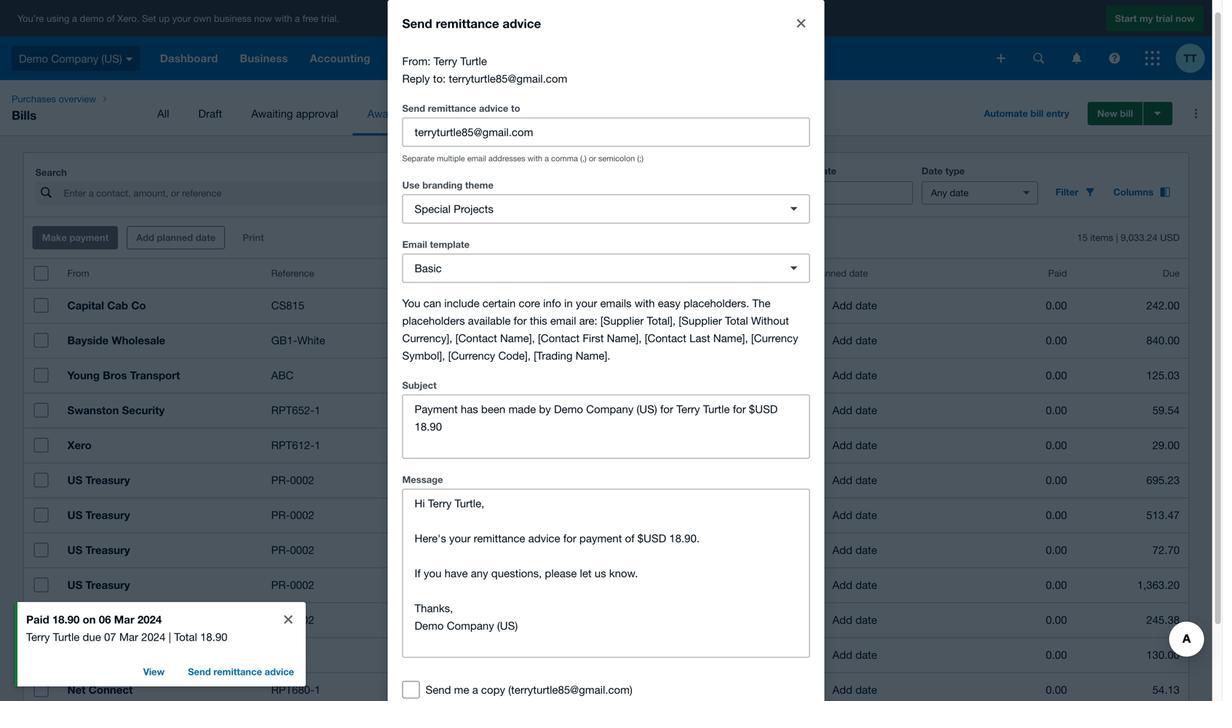 Task type: describe. For each thing, give the bounding box(es) containing it.
net connect
[[67, 684, 133, 697]]

send remittance advice inside button
[[188, 666, 294, 678]]

6 feb from the top
[[475, 614, 494, 626]]

to:
[[433, 72, 446, 85]]

turtle inside paid 18.90 on 06 mar 2024 terry turtle due 07 mar 2024 | total 18.90
[[53, 631, 80, 643]]

code],
[[499, 349, 531, 362]]

svg image inside demo company (us) popup button
[[126, 57, 133, 61]]

feb for 54.13
[[475, 684, 494, 696]]

0 horizontal spatial email
[[467, 154, 486, 163]]

513.47
[[1147, 509, 1180, 521]]

me
[[454, 684, 469, 696]]

130.00
[[1147, 649, 1180, 661]]

items
[[1091, 232, 1114, 243]]

gb1-
[[271, 334, 297, 347]]

special projects
[[415, 202, 494, 215]]

| inside paid 18.90 on 06 mar 2024 terry turtle due 07 mar 2024 | total 18.90
[[169, 631, 171, 643]]

add date for 242.00
[[833, 299, 878, 312]]

1 vertical spatial remittance
[[428, 103, 477, 114]]

5 pr-0002 link from the top
[[271, 611, 458, 629]]

or
[[589, 154, 596, 163]]

awaiting for awaiting approval
[[251, 107, 293, 120]]

use
[[402, 180, 420, 191]]

cs815 link
[[271, 297, 458, 314]]

email inside you can include certain core info in your emails with easy placeholders.     the placeholders available for this email are: [supplier total],     [supplier total without currency], [contact name], [contact first name],     [contact last name], [currency symbol], [currency code], [trading name].
[[550, 314, 576, 327]]

242.00
[[1147, 299, 1180, 312]]

feb 28, 2024 for 1,363.20
[[475, 579, 539, 591]]

make payment
[[42, 232, 109, 243]]

3 0.00 from the top
[[1046, 369, 1068, 382]]

bill for automate
[[1031, 108, 1044, 119]]

end date
[[797, 165, 837, 177]]

awaiting approval link
[[237, 92, 353, 135]]

due
[[83, 631, 101, 643]]

2 [supplier from the left
[[679, 314, 722, 327]]

transport
[[130, 369, 180, 382]]

with inside tt banner
[[275, 13, 292, 24]]

treasury for 513.47
[[86, 509, 130, 522]]

end
[[797, 165, 814, 177]]

[trading
[[534, 349, 573, 362]]

feb 28, 2024 for 695.23
[[475, 474, 539, 487]]

mar 15, 2024 for 695.23
[[630, 474, 695, 487]]

payment for awaiting payment
[[412, 107, 455, 120]]

company
[[51, 52, 98, 65]]

28, for 695.23
[[497, 474, 512, 487]]

0002 for 513.47
[[290, 509, 314, 521]]

new bill
[[1098, 108, 1134, 119]]

us treasury for 1,363.20
[[67, 579, 130, 592]]

without
[[751, 314, 789, 327]]

mar 09, 2024 for 59.54
[[630, 404, 695, 417]]

add date button for 29.00
[[801, 431, 889, 460]]

add date button for 513.47
[[801, 501, 889, 530]]

add date for 695.23
[[833, 474, 878, 487]]

add date for 72.70
[[833, 544, 878, 556]]

info
[[543, 297, 561, 310]]

add for 130.00
[[833, 649, 853, 661]]

3 name], from the left
[[714, 332, 748, 344]]

you can include certain core info in your emails with easy placeholders.     the placeholders available for this email are: [supplier total],     [supplier total without currency], [contact name], [contact first name],     [contact last name], [currency symbol], [currency code], [trading name].
[[402, 297, 799, 362]]

add for 72.70
[[833, 544, 853, 556]]

last
[[690, 332, 711, 344]]

branding
[[423, 180, 463, 191]]

2 name], from the left
[[607, 332, 642, 344]]

cab
[[107, 299, 128, 312]]

26,
[[497, 684, 512, 696]]

date inside popup button
[[196, 232, 216, 243]]

total inside you can include certain core info in your emails with easy placeholders.     the placeholders available for this email are: [supplier total],     [supplier total without currency], [contact name], [contact first name],     [contact last name], [currency symbol], [currency code], [trading name].
[[725, 314, 748, 327]]

due button
[[1076, 259, 1189, 288]]

trial
[[1156, 13, 1173, 24]]

paid for paid button
[[1049, 268, 1068, 279]]

15, for 695.23
[[652, 474, 667, 487]]

add date for 1,363.20
[[833, 579, 878, 591]]

add inside popup button
[[136, 232, 154, 243]]

0002 for 695.23
[[290, 474, 314, 487]]

10 add date button from the top
[[801, 606, 889, 635]]

feb 28, 2024 for 72.70
[[475, 544, 539, 556]]

us for 513.47
[[67, 509, 83, 522]]

0.00 for 242.00
[[1046, 299, 1068, 312]]

you're
[[17, 13, 44, 24]]

(;)
[[637, 154, 644, 163]]

pr-0002 for 1,363.20
[[271, 579, 314, 591]]

(terryturtle85@gmail.com)
[[508, 684, 633, 696]]

entry
[[1047, 108, 1070, 119]]

pr-0002 link for 1,363.20
[[271, 576, 458, 594]]

mar 24, 2024
[[630, 299, 695, 312]]

state taxing authority
[[67, 614, 182, 627]]

rpt680-1 link
[[271, 681, 458, 699]]

us treasury link for 695.23
[[59, 463, 263, 498]]

0 vertical spatial remittance
[[436, 16, 499, 31]]

date inside button
[[850, 268, 868, 279]]

list of all the bills element
[[24, 259, 1189, 701]]

feb for 513.47
[[475, 509, 494, 521]]

pr-0002 link for 513.47
[[271, 507, 458, 524]]

certain
[[483, 297, 516, 310]]

draft
[[198, 107, 222, 120]]

projects
[[454, 202, 494, 215]]

first
[[583, 332, 604, 344]]

add date for 840.00
[[833, 334, 878, 347]]

total inside paid 18.90 on 06 mar 2024 terry turtle due 07 mar 2024 | total 18.90
[[174, 631, 197, 643]]

mar 15, 2024 for 72.70
[[630, 544, 695, 556]]

the
[[753, 297, 771, 310]]

send left 'me'
[[426, 684, 451, 696]]

add planned date
[[136, 232, 216, 243]]

125.03
[[1147, 369, 1180, 382]]

rpt652-
[[271, 404, 315, 417]]

09, for 130.00
[[652, 649, 667, 661]]

payment for make payment
[[70, 232, 109, 243]]

6 feb 28, 2024 from the top
[[475, 614, 539, 626]]

terry inside from: terry turtle reply to: terryturtle85@gmail.com
[[434, 55, 457, 67]]

all
[[157, 107, 169, 120]]

demo company (us) button
[[0, 36, 149, 80]]

a left the "comma"
[[545, 154, 549, 163]]

0 vertical spatial advice
[[503, 16, 541, 31]]

email template
[[402, 239, 470, 250]]

9,033.24
[[1121, 232, 1158, 243]]

add date button for 59.54
[[801, 396, 889, 425]]

swanston security
[[67, 404, 165, 417]]

purchases
[[12, 93, 56, 105]]

0.00 for 59.54
[[1046, 404, 1068, 417]]

type
[[946, 165, 965, 177]]

15, for 1,363.20
[[652, 579, 667, 591]]

1 [supplier from the left
[[601, 314, 644, 327]]

0 horizontal spatial [currency
[[448, 349, 495, 362]]

send remittance advice dialog
[[388, 0, 825, 701]]

1 horizontal spatial [currency
[[751, 332, 799, 344]]

up
[[159, 13, 170, 24]]

bayside wholesale link
[[59, 323, 263, 358]]

from
[[67, 268, 89, 279]]

awaiting approval
[[251, 107, 338, 120]]

mar 15, 2024 for 1,363.20
[[630, 579, 695, 591]]

start
[[1115, 13, 1137, 24]]

basic
[[415, 262, 442, 275]]

10 0.00 from the top
[[1046, 614, 1068, 626]]

own
[[194, 13, 211, 24]]

(,)
[[580, 154, 587, 163]]

feb for 1,363.20
[[475, 579, 494, 591]]

placeholders
[[402, 314, 465, 327]]

feb 26, 2024
[[475, 684, 539, 696]]

separate multiple email addresses with a comma (,) or semicolon (;)
[[402, 154, 644, 163]]

add date button for 54.13
[[801, 676, 889, 701]]

email
[[402, 239, 427, 250]]

paid 18.90 on 06 mar 2024 alert
[[15, 602, 306, 687]]

mar 04, 2024
[[475, 299, 540, 312]]

white
[[297, 334, 325, 347]]

planned
[[812, 268, 847, 279]]

repeating link
[[541, 92, 620, 135]]

special projects button
[[402, 194, 810, 224]]

1 horizontal spatial |
[[1116, 232, 1118, 243]]

Date type field
[[923, 182, 1011, 204]]

28, for 59.54
[[497, 404, 512, 417]]

subject
[[402, 380, 437, 391]]

you
[[402, 297, 421, 310]]

1 name], from the left
[[500, 332, 535, 344]]

rpt680-
[[271, 684, 315, 696]]

treasury for 1,363.20
[[86, 579, 130, 592]]

close image
[[797, 19, 806, 28]]

pr- for 513.47
[[271, 509, 290, 521]]

3 add date from the top
[[833, 369, 878, 382]]

emails
[[600, 297, 632, 310]]

28, for 130.00
[[497, 649, 512, 661]]

send remittance advice button
[[179, 661, 303, 684]]

2 [contact from the left
[[538, 332, 580, 344]]

rpt612-1
[[271, 439, 321, 452]]

3 [contact from the left
[[645, 332, 687, 344]]

semicolon
[[599, 154, 635, 163]]

taxing
[[98, 614, 131, 627]]

add date button for 1,363.20
[[801, 571, 889, 600]]

us treasury link for 72.70
[[59, 533, 263, 568]]

connect
[[89, 684, 133, 697]]

wholesale
[[112, 334, 165, 347]]

awaiting payment
[[368, 107, 455, 120]]

treasury for 695.23
[[86, 474, 130, 487]]

cs815
[[271, 299, 304, 312]]

1 vertical spatial with
[[528, 154, 543, 163]]

date
[[922, 165, 943, 177]]



Task type: vqa. For each thing, say whether or not it's contained in the screenshot.
Set Up Online Payments link
no



Task type: locate. For each thing, give the bounding box(es) containing it.
1 0.00 from the top
[[1046, 299, 1068, 312]]

payment right make
[[70, 232, 109, 243]]

29.00
[[1153, 439, 1180, 452]]

Message text field
[[403, 490, 810, 657]]

1 pr-0002 from the top
[[271, 474, 314, 487]]

Start date field
[[699, 182, 787, 204]]

send up from:
[[402, 16, 432, 31]]

svg image
[[1146, 51, 1160, 66], [1034, 53, 1045, 64], [1072, 53, 1082, 64], [1110, 53, 1121, 64], [126, 57, 133, 61]]

business
[[214, 13, 252, 24]]

1 vertical spatial [currency
[[448, 349, 495, 362]]

us treasury link for 1,363.20
[[59, 568, 263, 603]]

mar 07, 2024
[[630, 684, 695, 696]]

4 treasury from the top
[[86, 579, 130, 592]]

0 horizontal spatial now
[[254, 13, 272, 24]]

[contact down available
[[456, 332, 497, 344]]

add date button for 695.23
[[801, 466, 889, 495]]

7 0.00 from the top
[[1046, 509, 1068, 521]]

reference button
[[263, 259, 466, 288]]

make
[[42, 232, 67, 243]]

11 add date from the top
[[833, 649, 878, 661]]

0.00 for 29.00
[[1046, 439, 1068, 452]]

0 vertical spatial 18.90
[[52, 613, 80, 626]]

treasury
[[86, 474, 130, 487], [86, 509, 130, 522], [86, 544, 130, 557], [86, 579, 130, 592]]

us for 1,363.20
[[67, 579, 83, 592]]

us treasury link down swanston security link
[[59, 463, 263, 498]]

2 pr-0002 link from the top
[[271, 507, 458, 524]]

payment down to:
[[412, 107, 455, 120]]

mar 09, 2024 up mar 07, 2024
[[630, 649, 695, 661]]

paid for 'paid' link
[[505, 107, 527, 120]]

awaiting
[[251, 107, 293, 120], [368, 107, 409, 120]]

from:
[[402, 55, 431, 67]]

5 add date button from the top
[[801, 431, 889, 460]]

28, for 1,363.20
[[497, 579, 512, 591]]

advice inside button
[[265, 666, 294, 678]]

1 horizontal spatial bill
[[1121, 108, 1134, 119]]

4 us treasury from the top
[[67, 579, 130, 592]]

your up are:
[[576, 297, 597, 310]]

pr- for 695.23
[[271, 474, 290, 487]]

0 vertical spatial turtle
[[460, 55, 487, 67]]

mar 13, 2024
[[630, 334, 695, 347]]

1 vertical spatial advice
[[479, 103, 509, 114]]

us treasury link
[[59, 463, 263, 498], [59, 498, 263, 533], [59, 533, 263, 568], [59, 568, 263, 603]]

1 vertical spatial 1
[[315, 439, 321, 452]]

1 feb 28, 2024 from the top
[[475, 404, 539, 417]]

1 horizontal spatial paid
[[505, 107, 527, 120]]

email right multiple
[[467, 154, 486, 163]]

us treasury for 72.70
[[67, 544, 130, 557]]

your inside tt banner
[[172, 13, 191, 24]]

2 0002 from the top
[[290, 509, 314, 521]]

pr- for 72.70
[[271, 544, 290, 556]]

2 horizontal spatial [contact
[[645, 332, 687, 344]]

terry
[[434, 55, 457, 67], [26, 631, 50, 643]]

date type
[[922, 165, 965, 177]]

2 feb from the top
[[475, 474, 494, 487]]

0 horizontal spatial awaiting
[[251, 107, 293, 120]]

3 pr-0002 from the top
[[271, 544, 314, 556]]

add date button for 840.00
[[801, 326, 889, 355]]

with up total],
[[635, 297, 655, 310]]

bayside
[[67, 334, 109, 347]]

paid inside button
[[1049, 268, 1068, 279]]

15 inside menu
[[463, 107, 476, 120]]

4 0.00 from the top
[[1046, 404, 1068, 417]]

0 vertical spatial [currency
[[751, 332, 799, 344]]

pr- for 1,363.20
[[271, 579, 290, 591]]

mar 09, 2024 down mar 13, 2024
[[630, 404, 695, 417]]

us for 72.70
[[67, 544, 83, 557]]

[currency down without
[[751, 332, 799, 344]]

0.00 for 54.13
[[1046, 684, 1068, 696]]

mar 09, 2024 for 130.00
[[630, 649, 695, 661]]

security
[[122, 404, 165, 417]]

dismiss image
[[284, 615, 293, 624]]

6 28, from the top
[[497, 614, 512, 626]]

1 horizontal spatial send remittance advice
[[402, 16, 541, 31]]

3 treasury from the top
[[86, 544, 130, 557]]

us treasury link up state taxing authority link
[[59, 533, 263, 568]]

7 feb from the top
[[475, 649, 494, 661]]

10 add date from the top
[[833, 614, 878, 626]]

0002 for 72.70
[[290, 544, 314, 556]]

add date button for 72.70
[[801, 536, 889, 565]]

us treasury
[[67, 474, 130, 487], [67, 509, 130, 522], [67, 544, 130, 557], [67, 579, 130, 592]]

pr-0002 for 695.23
[[271, 474, 314, 487]]

0 vertical spatial email
[[467, 154, 486, 163]]

8 add date button from the top
[[801, 536, 889, 565]]

3 1 from the top
[[315, 684, 321, 696]]

Subject text field
[[403, 395, 810, 458]]

09, for 59.54
[[652, 404, 667, 417]]

0 horizontal spatial send remittance advice
[[188, 666, 294, 678]]

turtle down state
[[53, 631, 80, 643]]

09,
[[652, 404, 667, 417], [652, 649, 667, 661]]

menu
[[143, 92, 964, 135]]

15,
[[652, 474, 667, 487], [652, 544, 667, 556], [652, 579, 667, 591]]

2 0.00 from the top
[[1046, 334, 1068, 347]]

awaiting down reply
[[368, 107, 409, 120]]

new
[[1098, 108, 1118, 119]]

awaiting left the approval
[[251, 107, 293, 120]]

purchases overview
[[12, 93, 96, 105]]

2 09, from the top
[[652, 649, 667, 661]]

1 horizontal spatial email
[[550, 314, 576, 327]]

bills navigation
[[0, 80, 1213, 135]]

0 horizontal spatial 15
[[463, 107, 476, 120]]

| down authority
[[169, 631, 171, 643]]

0 horizontal spatial name],
[[500, 332, 535, 344]]

12 0.00 from the top
[[1046, 684, 1068, 696]]

5 pr- from the top
[[271, 614, 290, 626]]

advice up rpt680-
[[265, 666, 294, 678]]

1 pr-0002 link from the top
[[271, 472, 458, 489]]

set
[[142, 13, 156, 24]]

1 vertical spatial turtle
[[53, 631, 80, 643]]

addresses
[[489, 154, 526, 163]]

[supplier up last
[[679, 314, 722, 327]]

1 vertical spatial send remittance advice
[[188, 666, 294, 678]]

3 0002 from the top
[[290, 544, 314, 556]]

pr-0002
[[271, 474, 314, 487], [271, 509, 314, 521], [271, 544, 314, 556], [271, 579, 314, 591], [271, 614, 314, 626]]

2 vertical spatial remittance
[[214, 666, 262, 678]]

12 add date from the top
[[833, 684, 878, 696]]

add date for 59.54
[[833, 404, 878, 417]]

1 mar 15, 2024 from the top
[[630, 474, 695, 487]]

1 add date button from the top
[[801, 291, 889, 320]]

2 vertical spatial advice
[[265, 666, 294, 678]]

demo company (us)
[[19, 52, 122, 65]]

0 vertical spatial send remittance advice
[[402, 16, 541, 31]]

filter button
[[1047, 181, 1105, 204]]

1 0002 from the top
[[290, 474, 314, 487]]

rpt612-1 link
[[271, 437, 458, 454]]

bill right new
[[1121, 108, 1134, 119]]

0 horizontal spatial |
[[169, 631, 171, 643]]

Send remittance advice to email field
[[403, 118, 810, 146]]

pr-0002 for 72.70
[[271, 544, 314, 556]]

0 vertical spatial your
[[172, 13, 191, 24]]

0 vertical spatial paid
[[505, 107, 527, 120]]

11 0.00 from the top
[[1046, 649, 1068, 661]]

us treasury link up authority
[[59, 568, 263, 603]]

awaiting inside awaiting approval link
[[251, 107, 293, 120]]

add planned date button
[[127, 226, 225, 249]]

2 vertical spatial with
[[635, 297, 655, 310]]

approval
[[296, 107, 338, 120]]

planned
[[157, 232, 193, 243]]

5 add date from the top
[[833, 439, 878, 452]]

1 vertical spatial terry
[[26, 631, 50, 643]]

0 vertical spatial mar 09, 2024
[[630, 404, 695, 417]]

4 pr- from the top
[[271, 579, 290, 591]]

2 vertical spatial paid
[[26, 613, 49, 626]]

terry inside paid 18.90 on 06 mar 2024 terry turtle due 07 mar 2024 | total 18.90
[[26, 631, 50, 643]]

your right up
[[172, 13, 191, 24]]

2 awaiting from the left
[[368, 107, 409, 120]]

your inside you can include certain core info in your emails with easy placeholders.     the placeholders available for this email are: [supplier total],     [supplier total without currency], [contact name], [contact first name],     [contact last name], [currency symbol], [currency code], [trading name].
[[576, 297, 597, 310]]

feb for 59.54
[[475, 404, 494, 417]]

paid link
[[490, 92, 541, 135]]

1 horizontal spatial now
[[1176, 13, 1195, 24]]

mar 09, 2024
[[630, 404, 695, 417], [630, 649, 695, 661]]

advice up the "terryturtle85@gmail.com"
[[503, 16, 541, 31]]

3 pr- from the top
[[271, 544, 290, 556]]

[supplier down emails
[[601, 314, 644, 327]]

1 horizontal spatial name],
[[607, 332, 642, 344]]

7 28, from the top
[[497, 649, 512, 661]]

28, for 513.47
[[497, 509, 512, 521]]

4 add date from the top
[[833, 404, 878, 417]]

1 treasury from the top
[[86, 474, 130, 487]]

1 add date from the top
[[833, 299, 878, 312]]

7 add date button from the top
[[801, 501, 889, 530]]

[contact
[[456, 332, 497, 344], [538, 332, 580, 344], [645, 332, 687, 344]]

tt banner
[[0, 0, 1213, 80]]

planned date button
[[804, 259, 981, 288]]

1 for xero
[[315, 439, 321, 452]]

now right the trial
[[1176, 13, 1195, 24]]

15 left 'paid' link
[[463, 107, 476, 120]]

1 horizontal spatial turtle
[[460, 55, 487, 67]]

send me a copy (terryturtle85@gmail.com)
[[426, 684, 633, 696]]

state taxing authority link
[[59, 603, 263, 638]]

0 vertical spatial 15
[[463, 107, 476, 120]]

awaiting for awaiting payment
[[368, 107, 409, 120]]

1 horizontal spatial terry
[[434, 55, 457, 67]]

3 us treasury from the top
[[67, 544, 130, 557]]

1 horizontal spatial awaiting
[[368, 107, 409, 120]]

1 horizontal spatial payment
[[412, 107, 455, 120]]

rpt612-
[[271, 439, 315, 452]]

0 horizontal spatial bill
[[1031, 108, 1044, 119]]

pr-0002 link for 695.23
[[271, 472, 458, 489]]

send down reply
[[402, 103, 425, 114]]

[contact up [trading
[[538, 332, 580, 344]]

send right view
[[188, 666, 211, 678]]

0 horizontal spatial turtle
[[53, 631, 80, 643]]

3 add date button from the top
[[801, 361, 889, 390]]

[contact down total],
[[645, 332, 687, 344]]

1 15, from the top
[[652, 474, 667, 487]]

1 now from the left
[[254, 13, 272, 24]]

1 horizontal spatial 18.90
[[200, 631, 228, 643]]

0 horizontal spatial [supplier
[[601, 314, 644, 327]]

payment inside the bills navigation
[[412, 107, 455, 120]]

0 vertical spatial 15,
[[652, 474, 667, 487]]

bill left the entry
[[1031, 108, 1044, 119]]

Search field
[[62, 182, 663, 204]]

total down placeholders.
[[725, 314, 748, 327]]

add for 513.47
[[833, 509, 853, 521]]

us treasury link down xero link
[[59, 498, 263, 533]]

5 pr-0002 from the top
[[271, 614, 314, 626]]

2 now from the left
[[1176, 13, 1195, 24]]

0 horizontal spatial your
[[172, 13, 191, 24]]

5 28, from the top
[[497, 579, 512, 591]]

bill inside "popup button"
[[1031, 108, 1044, 119]]

print
[[243, 232, 264, 243]]

send remittance advice up from: terry turtle reply to: terryturtle85@gmail.com
[[402, 16, 541, 31]]

1 vertical spatial 09,
[[652, 649, 667, 661]]

pr-0002 for 513.47
[[271, 509, 314, 521]]

separate
[[402, 154, 435, 163]]

menu inside the bills navigation
[[143, 92, 964, 135]]

add date button for 130.00
[[801, 641, 889, 670]]

turtle inside from: terry turtle reply to: terryturtle85@gmail.com
[[460, 55, 487, 67]]

1 vertical spatial 15
[[1078, 232, 1088, 243]]

3 15, from the top
[[652, 579, 667, 591]]

email down in
[[550, 314, 576, 327]]

15 left 'items'
[[1078, 232, 1088, 243]]

feb 28, 2024 for 513.47
[[475, 509, 539, 521]]

1 bill from the left
[[1031, 108, 1044, 119]]

59.54
[[1153, 404, 1180, 417]]

with inside you can include certain core info in your emails with easy placeholders.     the placeholders available for this email are: [supplier total],     [supplier total without currency], [contact name], [contact first name],     [contact last name], [currency symbol], [currency code], [trading name].
[[635, 297, 655, 310]]

0 horizontal spatial 18.90
[[52, 613, 80, 626]]

add date for 513.47
[[833, 509, 878, 521]]

name],
[[500, 332, 535, 344], [607, 332, 642, 344], [714, 332, 748, 344]]

2 feb 28, 2024 from the top
[[475, 474, 539, 487]]

paid inside the bills navigation
[[505, 107, 527, 120]]

0.00 for 513.47
[[1046, 509, 1068, 521]]

2 horizontal spatial with
[[635, 297, 655, 310]]

0 horizontal spatial with
[[275, 13, 292, 24]]

easy
[[658, 297, 681, 310]]

add date button for 242.00
[[801, 291, 889, 320]]

4 feb 28, 2024 from the top
[[475, 544, 539, 556]]

1 for net connect
[[315, 684, 321, 696]]

us treasury for 513.47
[[67, 509, 130, 522]]

automate bill entry button
[[976, 102, 1078, 125]]

name].
[[576, 349, 611, 362]]

bill for new
[[1121, 108, 1134, 119]]

0002 for 1,363.20
[[290, 579, 314, 591]]

a right using
[[72, 13, 77, 24]]

send inside 'send remittance advice' button
[[188, 666, 211, 678]]

6 add date button from the top
[[801, 466, 889, 495]]

18.90 left "on" on the left bottom of page
[[52, 613, 80, 626]]

this
[[530, 314, 547, 327]]

feb 28, 2024 for 59.54
[[475, 404, 539, 417]]

1 vertical spatial email
[[550, 314, 576, 327]]

name], right last
[[714, 332, 748, 344]]

0 horizontal spatial terry
[[26, 631, 50, 643]]

7 feb 28, 2024 from the top
[[475, 649, 539, 661]]

remittance inside button
[[214, 666, 262, 678]]

net connect link
[[59, 673, 263, 701]]

menu containing all
[[143, 92, 964, 135]]

09, up 07, on the right bottom of page
[[652, 649, 667, 661]]

add for 242.00
[[833, 299, 853, 312]]

1 09, from the top
[[652, 404, 667, 417]]

add date
[[833, 299, 878, 312], [833, 334, 878, 347], [833, 369, 878, 382], [833, 404, 878, 417], [833, 439, 878, 452], [833, 474, 878, 487], [833, 509, 878, 521], [833, 544, 878, 556], [833, 579, 878, 591], [833, 614, 878, 626], [833, 649, 878, 661], [833, 684, 878, 696]]

0 horizontal spatial paid
[[26, 613, 49, 626]]

2 mar 15, 2024 from the top
[[630, 544, 695, 556]]

all link
[[143, 92, 184, 135]]

pr-0002 link for 72.70
[[271, 542, 458, 559]]

of
[[107, 13, 115, 24]]

2 1 from the top
[[315, 439, 321, 452]]

us treasury for 695.23
[[67, 474, 130, 487]]

make payment button
[[33, 226, 118, 249]]

1 mar 09, 2024 from the top
[[630, 404, 695, 417]]

feb 28, 2024
[[475, 404, 539, 417], [475, 474, 539, 487], [475, 509, 539, 521], [475, 544, 539, 556], [475, 579, 539, 591], [475, 614, 539, 626], [475, 649, 539, 661]]

0.00 for 695.23
[[1046, 474, 1068, 487]]

now right business
[[254, 13, 272, 24]]

28, for 72.70
[[497, 544, 512, 556]]

svg image
[[997, 54, 1006, 63]]

1 for swanston security
[[315, 404, 321, 417]]

| right 'items'
[[1116, 232, 1118, 243]]

1 horizontal spatial [contact
[[538, 332, 580, 344]]

28,
[[497, 404, 512, 417], [497, 474, 512, 487], [497, 509, 512, 521], [497, 544, 512, 556], [497, 579, 512, 591], [497, 614, 512, 626], [497, 649, 512, 661]]

8 0.00 from the top
[[1046, 544, 1068, 556]]

6 0.00 from the top
[[1046, 474, 1068, 487]]

2 us treasury link from the top
[[59, 498, 263, 533]]

6 add date from the top
[[833, 474, 878, 487]]

add for 695.23
[[833, 474, 853, 487]]

(us)
[[102, 52, 122, 65]]

0.00 for 840.00
[[1046, 334, 1068, 347]]

1 vertical spatial 15,
[[652, 544, 667, 556]]

1 us from the top
[[67, 474, 83, 487]]

add date for 54.13
[[833, 684, 878, 696]]

15 for 15
[[463, 107, 476, 120]]

1 vertical spatial mar 09, 2024
[[630, 649, 695, 661]]

a right 'me'
[[472, 684, 478, 696]]

state
[[67, 614, 95, 627]]

3 us treasury link from the top
[[59, 533, 263, 568]]

xero
[[67, 439, 92, 452]]

your
[[172, 13, 191, 24], [576, 297, 597, 310]]

1 horizontal spatial your
[[576, 297, 597, 310]]

2 vertical spatial 15,
[[652, 579, 667, 591]]

1 vertical spatial total
[[174, 631, 197, 643]]

0.00 for 72.70
[[1046, 544, 1068, 556]]

1 [contact from the left
[[456, 332, 497, 344]]

filter
[[1056, 186, 1079, 198]]

09, down the 13,
[[652, 404, 667, 417]]

2 pr- from the top
[[271, 509, 290, 521]]

feb 28, 2024 for 130.00
[[475, 649, 539, 661]]

terry up to:
[[434, 55, 457, 67]]

advice left to
[[479, 103, 509, 114]]

11 add date button from the top
[[801, 641, 889, 670]]

0.00
[[1046, 299, 1068, 312], [1046, 334, 1068, 347], [1046, 369, 1068, 382], [1046, 404, 1068, 417], [1046, 439, 1068, 452], [1046, 474, 1068, 487], [1046, 509, 1068, 521], [1046, 544, 1068, 556], [1046, 579, 1068, 591], [1046, 614, 1068, 626], [1046, 649, 1068, 661], [1046, 684, 1068, 696]]

symbol],
[[402, 349, 445, 362]]

02,
[[497, 334, 512, 347]]

2 vertical spatial mar 15, 2024
[[630, 579, 695, 591]]

[currency down the mar 02, 2024
[[448, 349, 495, 362]]

name], right the first
[[607, 332, 642, 344]]

15 for 15 items | 9,033.24 usd
[[1078, 232, 1088, 243]]

0.00 for 130.00
[[1046, 649, 1068, 661]]

2 us from the top
[[67, 509, 83, 522]]

draft link
[[184, 92, 237, 135]]

add for 29.00
[[833, 439, 853, 452]]

8 feb from the top
[[475, 684, 494, 696]]

0 vertical spatial 09,
[[652, 404, 667, 417]]

1 pr- from the top
[[271, 474, 290, 487]]

0 vertical spatial mar 15, 2024
[[630, 474, 695, 487]]

1 horizontal spatial [supplier
[[679, 314, 722, 327]]

us for 695.23
[[67, 474, 83, 487]]

2 vertical spatial 1
[[315, 684, 321, 696]]

2 horizontal spatial name],
[[714, 332, 748, 344]]

search
[[35, 167, 67, 178]]

send remittance advice up rpt680-
[[188, 666, 294, 678]]

add for 59.54
[[833, 404, 853, 417]]

gb1-white
[[271, 334, 325, 347]]

feb for 695.23
[[475, 474, 494, 487]]

turtle up the "terryturtle85@gmail.com"
[[460, 55, 487, 67]]

1 1 from the top
[[315, 404, 321, 417]]

repeating
[[556, 107, 606, 120]]

are:
[[579, 314, 598, 327]]

feb for 72.70
[[475, 544, 494, 556]]

1 vertical spatial mar 15, 2024
[[630, 544, 695, 556]]

add for 840.00
[[833, 334, 853, 347]]

total down authority
[[174, 631, 197, 643]]

54.13
[[1153, 684, 1180, 696]]

3 feb from the top
[[475, 509, 494, 521]]

2 us treasury from the top
[[67, 509, 130, 522]]

3 mar 15, 2024 from the top
[[630, 579, 695, 591]]

date
[[817, 165, 837, 177], [196, 232, 216, 243], [850, 268, 868, 279], [856, 299, 878, 312], [856, 334, 878, 347], [856, 369, 878, 382], [856, 404, 878, 417], [856, 439, 878, 452], [856, 474, 878, 487], [856, 509, 878, 521], [856, 544, 878, 556], [856, 579, 878, 591], [856, 614, 878, 626], [856, 649, 878, 661], [856, 684, 878, 696]]

4 28, from the top
[[497, 544, 512, 556]]

currency],
[[402, 332, 453, 344]]

feb for 130.00
[[475, 649, 494, 661]]

0 horizontal spatial payment
[[70, 232, 109, 243]]

4 add date button from the top
[[801, 396, 889, 425]]

3 feb 28, 2024 from the top
[[475, 509, 539, 521]]

1 28, from the top
[[497, 404, 512, 417]]

us treasury link for 513.47
[[59, 498, 263, 533]]

9 0.00 from the top
[[1046, 579, 1068, 591]]

planned date
[[812, 268, 868, 279]]

7 add date from the top
[[833, 509, 878, 521]]

treasury for 72.70
[[86, 544, 130, 557]]

add date for 29.00
[[833, 439, 878, 452]]

0 vertical spatial 1
[[315, 404, 321, 417]]

18.90
[[52, 613, 80, 626], [200, 631, 228, 643]]

0 vertical spatial |
[[1116, 232, 1118, 243]]

9 add date button from the top
[[801, 571, 889, 600]]

4 us from the top
[[67, 579, 83, 592]]

rpt652-1 link
[[271, 402, 458, 419]]

template
[[430, 239, 470, 250]]

4 0002 from the top
[[290, 579, 314, 591]]

name], down for
[[500, 332, 535, 344]]

8 add date from the top
[[833, 544, 878, 556]]

with left free
[[275, 13, 292, 24]]

2 28, from the top
[[497, 474, 512, 487]]

2 horizontal spatial paid
[[1049, 268, 1068, 279]]

1 vertical spatial your
[[576, 297, 597, 310]]

pr-
[[271, 474, 290, 487], [271, 509, 290, 521], [271, 544, 290, 556], [271, 579, 290, 591], [271, 614, 290, 626]]

automate
[[984, 108, 1028, 119]]

5 feb 28, 2024 from the top
[[475, 579, 539, 591]]

1 horizontal spatial 15
[[1078, 232, 1088, 243]]

young bros transport link
[[59, 358, 263, 393]]

0 horizontal spatial [contact
[[456, 332, 497, 344]]

0 vertical spatial with
[[275, 13, 292, 24]]

4 feb from the top
[[475, 544, 494, 556]]

0 vertical spatial total
[[725, 314, 748, 327]]

terry left due
[[26, 631, 50, 643]]

bill inside button
[[1121, 108, 1134, 119]]

1 horizontal spatial with
[[528, 154, 543, 163]]

0 horizontal spatial total
[[174, 631, 197, 643]]

4 us treasury link from the top
[[59, 568, 263, 603]]

add for 1,363.20
[[833, 579, 853, 591]]

2 bill from the left
[[1121, 108, 1134, 119]]

End date field
[[824, 182, 912, 204]]

with right addresses
[[528, 154, 543, 163]]

1 us treasury from the top
[[67, 474, 130, 487]]

payment inside button
[[70, 232, 109, 243]]

young bros transport
[[67, 369, 180, 382]]

07,
[[652, 684, 667, 696]]

1 horizontal spatial total
[[725, 314, 748, 327]]

usd
[[1161, 232, 1180, 243]]

0 vertical spatial terry
[[434, 55, 457, 67]]

1 vertical spatial paid
[[1049, 268, 1068, 279]]

add date for 130.00
[[833, 649, 878, 661]]

placeholders.
[[684, 297, 750, 310]]

4 pr-0002 link from the top
[[271, 576, 458, 594]]

1
[[315, 404, 321, 417], [315, 439, 321, 452], [315, 684, 321, 696]]

1 vertical spatial |
[[169, 631, 171, 643]]

send remittance advice inside dialog
[[402, 16, 541, 31]]

new bill button
[[1088, 102, 1143, 125]]

add for 54.13
[[833, 684, 853, 696]]

5 0002 from the top
[[290, 614, 314, 626]]

18.90 up 'send remittance advice' button
[[200, 631, 228, 643]]

0.00 for 1,363.20
[[1046, 579, 1068, 591]]

paid inside paid 18.90 on 06 mar 2024 terry turtle due 07 mar 2024 | total 18.90
[[26, 613, 49, 626]]

tt
[[1184, 52, 1197, 65]]

0 vertical spatial payment
[[412, 107, 455, 120]]

1 vertical spatial 18.90
[[200, 631, 228, 643]]

4 pr-0002 from the top
[[271, 579, 314, 591]]

1 vertical spatial payment
[[70, 232, 109, 243]]

automate bill entry
[[984, 108, 1070, 119]]

a left free
[[295, 13, 300, 24]]



